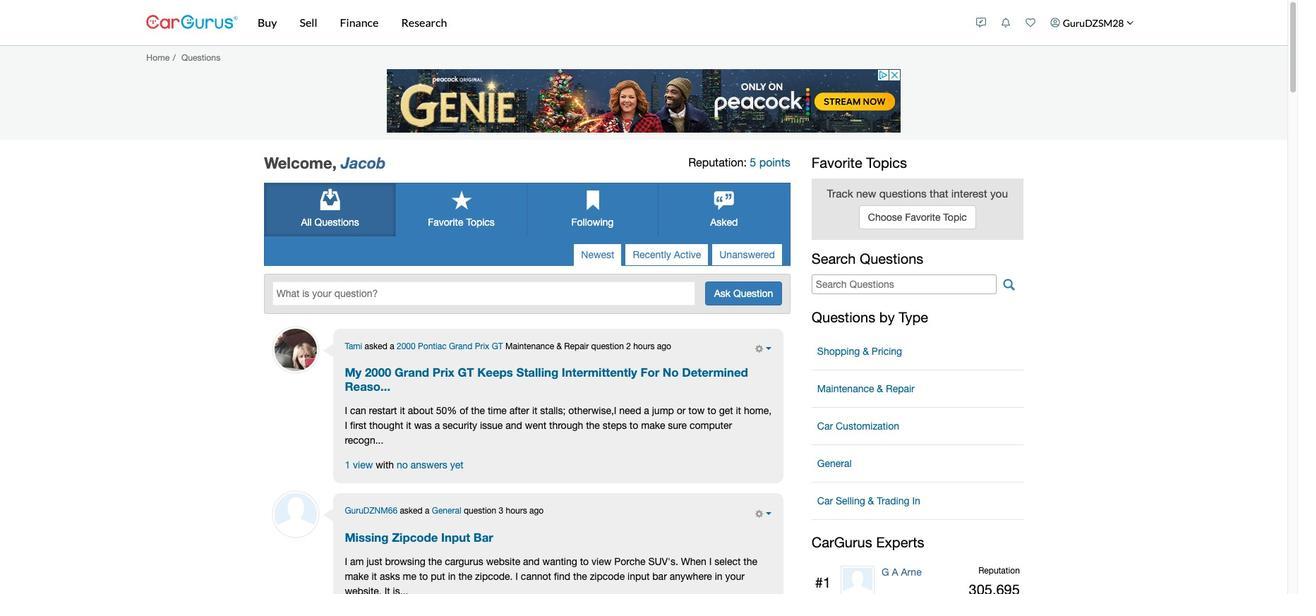 Task type: vqa. For each thing, say whether or not it's contained in the screenshot.
2
yes



Task type: locate. For each thing, give the bounding box(es) containing it.
choose questions to view tab list
[[264, 183, 791, 237]]

tab panel
[[271, 329, 784, 595]]

1 horizontal spatial general link
[[812, 452, 1024, 477]]

1 horizontal spatial hours
[[634, 342, 655, 352]]

asked right 'tami'
[[365, 342, 388, 352]]

0 horizontal spatial in
[[448, 571, 456, 583]]

make inside i can restart it about 50% of the time after it stalls; otherwise,i need a jump  or tow to get it home, i first thought it was a security issue and went through  the steps to make sure computer recogn...
[[641, 421, 666, 432]]

asks
[[380, 571, 400, 583]]

1 horizontal spatial in
[[715, 571, 723, 583]]

1 car from the top
[[818, 421, 834, 432]]

all questions link
[[265, 184, 396, 237]]

make
[[641, 421, 666, 432], [345, 571, 369, 583]]

favorite topics
[[812, 155, 908, 171], [428, 217, 495, 228]]

0 horizontal spatial make
[[345, 571, 369, 583]]

1 horizontal spatial view
[[592, 557, 612, 568]]

1 vertical spatial ago
[[530, 507, 544, 517]]

0 vertical spatial general
[[818, 459, 852, 470]]

1 horizontal spatial and
[[523, 557, 540, 568]]

put
[[431, 571, 446, 583]]

view right 1 on the left bottom
[[353, 460, 373, 471]]

0 horizontal spatial 2000
[[365, 366, 392, 380]]

2 car from the top
[[818, 496, 834, 507]]

sure
[[668, 421, 687, 432]]

& down pricing
[[877, 384, 884, 395]]

1 vertical spatial car
[[818, 496, 834, 507]]

& left pricing
[[863, 346, 869, 358]]

& right selling
[[868, 496, 875, 507]]

tami
[[345, 342, 363, 352]]

1 horizontal spatial 2000
[[397, 342, 416, 352]]

0 vertical spatial view
[[353, 460, 373, 471]]

0 horizontal spatial asked
[[365, 342, 388, 352]]

new
[[857, 187, 877, 200]]

1 vertical spatial gt
[[458, 366, 474, 380]]

search
[[812, 251, 856, 267]]

i right when
[[710, 557, 712, 568]]

0 vertical spatial asked
[[365, 342, 388, 352]]

and up cannot at the left of page
[[523, 557, 540, 568]]

topic
[[944, 212, 968, 223]]

2 in from the left
[[715, 571, 723, 583]]

0 horizontal spatial maintenance
[[506, 342, 555, 352]]

arne
[[902, 567, 922, 579]]

0 vertical spatial ago
[[657, 342, 672, 352]]

1 horizontal spatial make
[[641, 421, 666, 432]]

asked link
[[659, 184, 790, 237]]

gt up keeps
[[492, 342, 503, 352]]

tami link
[[345, 342, 363, 352]]

0 vertical spatial hours
[[634, 342, 655, 352]]

it left 'about'
[[400, 406, 405, 417]]

or
[[677, 406, 686, 417]]

recently
[[633, 249, 672, 261]]

questions
[[181, 52, 221, 63], [315, 217, 359, 228], [860, 251, 924, 267], [812, 310, 876, 326]]

a
[[390, 342, 395, 352], [644, 406, 650, 417], [435, 421, 440, 432], [425, 507, 430, 517]]

1 vertical spatial and
[[523, 557, 540, 568]]

get
[[719, 406, 734, 417]]

it left was
[[406, 421, 412, 432]]

the up "your"
[[744, 557, 758, 568]]

menu bar
[[238, 0, 970, 45]]

0 horizontal spatial hours
[[506, 507, 527, 517]]

maintenance up stalling
[[506, 342, 555, 352]]

view inside i am just browsing the cargurus website and wanting to view porche suv's.  when i select the make it asks me to put in the zipcode. i cannot find the  zipcode input bar anywhere in your website. it is...
[[592, 557, 612, 568]]

it
[[400, 406, 405, 417], [533, 406, 538, 417], [736, 406, 742, 417], [406, 421, 412, 432], [372, 571, 377, 583]]

hours right 2 on the left bottom
[[634, 342, 655, 352]]

0 vertical spatial grand
[[449, 342, 473, 352]]

reputation:
[[689, 156, 747, 169]]

user icon image
[[1051, 18, 1061, 28]]

0 vertical spatial repair
[[565, 342, 589, 352]]

general up selling
[[818, 459, 852, 470]]

2000 up the reaso...
[[365, 366, 392, 380]]

0 horizontal spatial ago
[[530, 507, 544, 517]]

points
[[760, 156, 791, 169]]

hours right 3
[[506, 507, 527, 517]]

What is your question? text field
[[272, 282, 696, 306]]

in right put
[[448, 571, 456, 583]]

#1
[[816, 575, 831, 591]]

maintenance down 'shopping'
[[818, 384, 875, 395]]

make down am
[[345, 571, 369, 583]]

website
[[486, 557, 521, 568]]

2000 left pontiac
[[397, 342, 416, 352]]

general
[[818, 459, 852, 470], [432, 507, 462, 517]]

gt left keeps
[[458, 366, 474, 380]]

home link
[[146, 52, 170, 63]]

type
[[899, 310, 929, 326]]

0 vertical spatial car
[[818, 421, 834, 432]]

in left "your"
[[715, 571, 723, 583]]

my
[[345, 366, 362, 380]]

asked up zipcode on the left bottom of page
[[400, 507, 423, 517]]

thought
[[369, 421, 404, 432]]

me
[[403, 571, 417, 583]]

a right need
[[644, 406, 650, 417]]

1 horizontal spatial general
[[818, 459, 852, 470]]

it down just at the left of page
[[372, 571, 377, 583]]

topics inside choose questions to view tab list
[[466, 217, 495, 228]]

0 horizontal spatial favorite
[[428, 217, 464, 228]]

buy
[[258, 16, 277, 29]]

maintenance & repair
[[818, 384, 915, 395]]

my 2000 grand prix gt keeps stalling intermittently for no determined reaso... link
[[345, 366, 773, 394]]

0 horizontal spatial general
[[432, 507, 462, 517]]

i left am
[[345, 557, 348, 568]]

grand down pontiac
[[395, 366, 430, 380]]

1 horizontal spatial asked
[[400, 507, 423, 517]]

0 horizontal spatial and
[[506, 421, 523, 432]]

can
[[350, 406, 366, 417]]

for
[[641, 366, 660, 380]]

repair up intermittently
[[565, 342, 589, 352]]

car for car customization
[[818, 421, 834, 432]]

to left the get
[[708, 406, 717, 417]]

0 vertical spatial maintenance
[[506, 342, 555, 352]]

car left customization
[[818, 421, 834, 432]]

0 horizontal spatial question
[[464, 507, 497, 517]]

a up missing zipcode input bar
[[425, 507, 430, 517]]

0 horizontal spatial grand
[[395, 366, 430, 380]]

all
[[301, 217, 312, 228]]

1 vertical spatial prix
[[433, 366, 455, 380]]

1 vertical spatial favorite topics
[[428, 217, 495, 228]]

i can restart it about 50% of the time after it stalls; otherwise,i need a jump  or tow to get it home, i first thought it was a security issue and went through  the steps to make sure computer recogn...
[[345, 406, 772, 447]]

add a car review image
[[977, 18, 987, 28]]

question left 2 on the left bottom
[[592, 342, 624, 352]]

grand right pontiac
[[449, 342, 473, 352]]

view
[[353, 460, 373, 471], [592, 557, 612, 568]]

2 horizontal spatial favorite
[[906, 212, 941, 223]]

general link up input
[[432, 507, 462, 517]]

questions right /
[[181, 52, 221, 63]]

& up my 2000 grand prix gt keeps stalling intermittently for no determined reaso... link
[[557, 342, 562, 352]]

1 vertical spatial asked
[[400, 507, 423, 517]]

1 vertical spatial view
[[592, 557, 612, 568]]

of
[[460, 406, 469, 417]]

general up input
[[432, 507, 462, 517]]

and inside i am just browsing the cargurus website and wanting to view porche suv's.  when i select the make it asks me to put in the zipcode. i cannot find the  zipcode input bar anywhere in your website. it is...
[[523, 557, 540, 568]]

favorite inside favorite topics link
[[428, 217, 464, 228]]

first
[[350, 421, 367, 432]]

about
[[408, 406, 434, 417]]

0 horizontal spatial view
[[353, 460, 373, 471]]

track new questions that interest you
[[828, 187, 1009, 200]]

cargurus experts
[[812, 535, 925, 551]]

it
[[385, 586, 390, 595]]

1 vertical spatial general
[[432, 507, 462, 517]]

was
[[414, 421, 432, 432]]

time
[[488, 406, 507, 417]]

0 vertical spatial make
[[641, 421, 666, 432]]

trading
[[877, 496, 910, 507]]

1 horizontal spatial grand
[[449, 342, 473, 352]]

1 horizontal spatial gt
[[492, 342, 503, 352]]

it up went
[[533, 406, 538, 417]]

1 horizontal spatial maintenance
[[818, 384, 875, 395]]

find
[[554, 571, 571, 583]]

it inside i am just browsing the cargurus website and wanting to view porche suv's.  when i select the make it asks me to put in the zipcode. i cannot find the  zipcode input bar anywhere in your website. it is...
[[372, 571, 377, 583]]

ago right 3
[[530, 507, 544, 517]]

hours
[[634, 342, 655, 352], [506, 507, 527, 517]]

car customization
[[818, 421, 900, 432]]

0 vertical spatial and
[[506, 421, 523, 432]]

asked for zipcode
[[400, 507, 423, 517]]

0 horizontal spatial gt
[[458, 366, 474, 380]]

view up zipcode in the bottom of the page
[[592, 557, 612, 568]]

stalling
[[517, 366, 559, 380]]

that
[[930, 187, 949, 200]]

finance
[[340, 16, 379, 29]]

the up put
[[428, 557, 442, 568]]

0 horizontal spatial prix
[[433, 366, 455, 380]]

0 vertical spatial gt
[[492, 342, 503, 352]]

0 horizontal spatial repair
[[565, 342, 589, 352]]

0 vertical spatial prix
[[475, 342, 490, 352]]

0 horizontal spatial topics
[[466, 217, 495, 228]]

1 vertical spatial topics
[[466, 217, 495, 228]]

repair down pricing
[[886, 384, 915, 395]]

welcome,
[[264, 154, 337, 172]]

topics
[[867, 155, 908, 171], [466, 217, 495, 228]]

5
[[750, 156, 757, 169]]

0 horizontal spatial general link
[[432, 507, 462, 517]]

ago up no
[[657, 342, 672, 352]]

prix up keeps
[[475, 342, 490, 352]]

pontiac
[[418, 342, 447, 352]]

1 vertical spatial 2000
[[365, 366, 392, 380]]

1 vertical spatial repair
[[886, 384, 915, 395]]

favorite topics link
[[396, 184, 527, 237]]

0 horizontal spatial favorite topics
[[428, 217, 495, 228]]

prix down 2000 pontiac grand prix gt link
[[433, 366, 455, 380]]

experts
[[877, 535, 925, 551]]

questions right all
[[315, 217, 359, 228]]

missing
[[345, 531, 389, 545]]

1 vertical spatial make
[[345, 571, 369, 583]]

issue
[[480, 421, 503, 432]]

make down jump
[[641, 421, 666, 432]]

search questions
[[812, 251, 924, 267]]

question left 3
[[464, 507, 497, 517]]

1 horizontal spatial prix
[[475, 342, 490, 352]]

0 vertical spatial question
[[592, 342, 624, 352]]

car for car selling & trading in
[[818, 496, 834, 507]]

1 horizontal spatial topics
[[867, 155, 908, 171]]

no
[[663, 366, 679, 380]]

favorite inside choose favorite topic link
[[906, 212, 941, 223]]

& inside tab panel
[[557, 342, 562, 352]]

& inside shopping & pricing link
[[863, 346, 869, 358]]

car inside car selling & trading in 'link'
[[818, 496, 834, 507]]

reputation: 5 points
[[689, 156, 791, 169]]

1 vertical spatial question
[[464, 507, 497, 517]]

make inside i am just browsing the cargurus website and wanting to view porche suv's.  when i select the make it asks me to put in the zipcode. i cannot find the  zipcode input bar anywhere in your website. it is...
[[345, 571, 369, 583]]

None submit
[[705, 282, 783, 306]]

gt inside my 2000 grand prix gt keeps stalling intermittently for no determined reaso...
[[458, 366, 474, 380]]

determined
[[682, 366, 749, 380]]

&
[[557, 342, 562, 352], [863, 346, 869, 358], [877, 384, 884, 395], [868, 496, 875, 507]]

50%
[[436, 406, 457, 417]]

i left the first
[[345, 421, 348, 432]]

am
[[350, 557, 364, 568]]

and down 'after'
[[506, 421, 523, 432]]

ago
[[657, 342, 672, 352], [530, 507, 544, 517]]

0 vertical spatial 2000
[[397, 342, 416, 352]]

car left selling
[[818, 496, 834, 507]]

1 vertical spatial grand
[[395, 366, 430, 380]]

gt
[[492, 342, 503, 352], [458, 366, 474, 380]]

general link down car customization link
[[812, 452, 1024, 477]]

car inside car customization link
[[818, 421, 834, 432]]

1 horizontal spatial favorite topics
[[812, 155, 908, 171]]

browsing
[[385, 557, 426, 568]]

repair inside tab panel
[[565, 342, 589, 352]]

5 points link
[[750, 156, 791, 169]]

saved cars image
[[1026, 18, 1036, 28]]



Task type: describe. For each thing, give the bounding box(es) containing it.
1 horizontal spatial question
[[592, 342, 624, 352]]

need
[[620, 406, 642, 417]]

0 vertical spatial topics
[[867, 155, 908, 171]]

yet
[[450, 460, 464, 471]]

zipcode
[[392, 531, 438, 545]]

g a arne
[[882, 567, 922, 579]]

recently active link
[[625, 244, 709, 266]]

& inside car selling & trading in 'link'
[[868, 496, 875, 507]]

maintenance inside tab panel
[[506, 342, 555, 352]]

unanswered
[[720, 249, 775, 261]]

the down "cargurus"
[[459, 571, 473, 583]]

with
[[376, 460, 394, 471]]

to right me
[[420, 571, 428, 583]]

zipcode
[[590, 571, 625, 583]]

choose favorite topic link
[[859, 205, 977, 229]]

buy button
[[247, 0, 288, 45]]

you
[[991, 187, 1009, 200]]

menu bar containing buy
[[238, 0, 970, 45]]

select
[[715, 557, 741, 568]]

2000 inside my 2000 grand prix gt keeps stalling intermittently for no determined reaso...
[[365, 366, 392, 380]]

intermittently
[[562, 366, 638, 380]]

0 vertical spatial favorite topics
[[812, 155, 908, 171]]

1 in from the left
[[448, 571, 456, 583]]

Search Questions text field
[[812, 275, 997, 294]]

1 vertical spatial maintenance
[[818, 384, 875, 395]]

cargurus
[[445, 557, 484, 568]]

shopping & pricing link
[[812, 339, 1024, 365]]

bar
[[474, 531, 494, 545]]

anywhere
[[670, 571, 713, 583]]

home / questions
[[146, 52, 221, 63]]

1 view with no answers yet
[[345, 460, 464, 471]]

wanting
[[543, 557, 578, 568]]

interest
[[952, 187, 988, 200]]

missing zipcode input bar link
[[345, 531, 494, 545]]

and inside i can restart it about 50% of the time after it stalls; otherwise,i need a jump  or tow to get it home, i first thought it was a security issue and went through  the steps to make sure computer recogn...
[[506, 421, 523, 432]]

newest
[[582, 249, 615, 261]]

your
[[726, 571, 745, 583]]

suv's.
[[649, 557, 679, 568]]

pricing
[[872, 346, 903, 358]]

restart
[[369, 406, 397, 417]]

tab panel containing my 2000 grand prix gt keeps stalling intermittently for no determined reaso...
[[271, 329, 784, 595]]

i left cannot at the left of page
[[516, 571, 518, 583]]

1 horizontal spatial repair
[[886, 384, 915, 395]]

i am just browsing the cargurus website and wanting to view porche suv's.  when i select the make it asks me to put in the zipcode. i cannot find the  zipcode input bar anywhere in your website. it is...
[[345, 557, 758, 595]]

by
[[880, 310, 895, 326]]

prix inside my 2000 grand prix gt keeps stalling intermittently for no determined reaso...
[[433, 366, 455, 380]]

2
[[627, 342, 631, 352]]

track
[[828, 187, 854, 200]]

gurudznm66
[[345, 507, 398, 517]]

advertisement region
[[387, 69, 901, 133]]

questions
[[880, 187, 927, 200]]

questions inside tab list
[[315, 217, 359, 228]]

research button
[[390, 0, 459, 45]]

input
[[442, 531, 471, 545]]

home,
[[744, 406, 772, 417]]

choose
[[869, 212, 903, 223]]

gurudzsm28 button
[[1044, 3, 1142, 42]]

asked for 2000
[[365, 342, 388, 352]]

car selling & trading in
[[818, 496, 921, 507]]

bar
[[653, 571, 667, 583]]

1 horizontal spatial favorite
[[812, 155, 863, 171]]

choose favorite topic
[[869, 212, 968, 223]]

i left 'can'
[[345, 406, 348, 417]]

no answers yet link
[[397, 460, 464, 471]]

to down need
[[630, 421, 639, 432]]

0 vertical spatial general link
[[812, 452, 1024, 477]]

car selling & trading in link
[[812, 489, 1024, 514]]

1 view link
[[345, 460, 373, 471]]

gurudzsm28 menu
[[970, 3, 1142, 42]]

to right the wanting
[[580, 557, 589, 568]]

welcome, jacob
[[264, 154, 386, 172]]

following
[[572, 217, 614, 228]]

my 2000 grand prix gt keeps stalling intermittently for no determined reaso...
[[345, 366, 749, 394]]

g
[[882, 567, 890, 579]]

& inside the maintenance & repair link
[[877, 384, 884, 395]]

active
[[674, 249, 702, 261]]

reputation
[[979, 567, 1020, 577]]

home
[[146, 52, 170, 63]]

questions up 'shopping'
[[812, 310, 876, 326]]

newest link
[[574, 244, 623, 266]]

in
[[913, 496, 921, 507]]

porche
[[615, 557, 646, 568]]

1 vertical spatial general link
[[432, 507, 462, 517]]

zipcode.
[[475, 571, 513, 583]]

/
[[173, 52, 176, 63]]

no
[[397, 460, 408, 471]]

the right of at bottom
[[471, 406, 485, 417]]

a right tami link
[[390, 342, 395, 352]]

gurudznm66 asked a general question             3 hours ago
[[345, 507, 544, 517]]

chevron down image
[[1127, 19, 1135, 26]]

1 horizontal spatial ago
[[657, 342, 672, 352]]

grand inside my 2000 grand prix gt keeps stalling intermittently for no determined reaso...
[[395, 366, 430, 380]]

the right "find"
[[574, 571, 587, 583]]

cargurus logo homepage link link
[[146, 2, 238, 43]]

1 vertical spatial hours
[[506, 507, 527, 517]]

cargurus
[[812, 535, 873, 551]]

customization
[[836, 421, 900, 432]]

website.
[[345, 586, 382, 595]]

answers
[[411, 460, 448, 471]]

jump
[[652, 406, 674, 417]]

sort questions by tab list
[[574, 244, 783, 266]]

missing zipcode input bar
[[345, 531, 494, 545]]

3
[[499, 507, 504, 517]]

steps
[[603, 421, 627, 432]]

stalls;
[[541, 406, 566, 417]]

favorite topics inside favorite topics link
[[428, 217, 495, 228]]

tow
[[689, 406, 705, 417]]

it right the get
[[736, 406, 742, 417]]

cargurus logo homepage link image
[[146, 2, 238, 43]]

a right was
[[435, 421, 440, 432]]

questions up search questions "text box"
[[860, 251, 924, 267]]

general inside tab panel
[[432, 507, 462, 517]]

finance button
[[329, 0, 390, 45]]

following link
[[528, 184, 658, 237]]

through
[[550, 421, 584, 432]]

reaso...
[[345, 380, 391, 394]]

asked
[[711, 217, 738, 228]]

the down otherwise,i
[[586, 421, 600, 432]]

open notifications image
[[1002, 18, 1012, 28]]

tami asked a 2000 pontiac grand prix gt maintenance & repair             question             2 hours ago
[[345, 342, 672, 352]]



